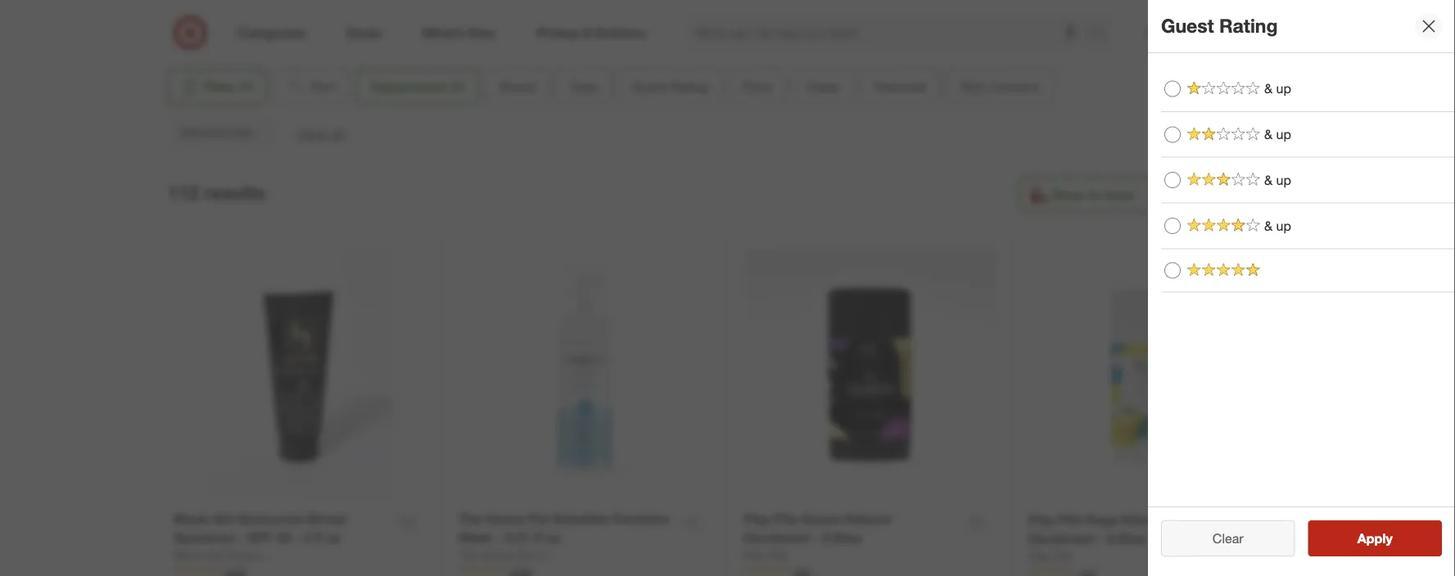 Task type: vqa. For each thing, say whether or not it's contained in the screenshot.
play pits suga kids' natural deodorant - 2.65oz link
yes



Task type: describe. For each thing, give the bounding box(es) containing it.
play pits queen natural deodorant - 2.65oz
[[744, 512, 891, 546]]

department
[[371, 79, 446, 95]]

shop in store
[[1052, 187, 1135, 203]]

queen
[[801, 512, 842, 527]]

care
[[228, 125, 252, 140]]

deals
[[807, 79, 840, 95]]

skin concern button
[[947, 69, 1054, 105]]

- inside 'the honey pot sensitive feminine wash - 5.51 fl oz'
[[496, 530, 501, 546]]

now.
[[671, 25, 694, 39]]

pits for the play pits suga kids' natural deodorant - 2.65oz link at bottom right
[[1059, 512, 1083, 528]]

guest rating dialog
[[1148, 0, 1456, 577]]

broad
[[308, 512, 346, 527]]

rating inside button
[[670, 79, 708, 95]]

guest rating inside button
[[632, 79, 708, 95]]

charlotte east button
[[1198, 195, 1288, 214]]

play down play pits suga kids' natural deodorant - 2.65oz
[[1029, 549, 1051, 564]]

clear for clear all
[[297, 126, 328, 142]]

east
[[1260, 196, 1288, 212]]

ends
[[599, 2, 636, 21]]

1 horizontal spatial deals
[[840, 2, 880, 21]]

gifts
[[936, 2, 969, 21]]

suga
[[1086, 512, 1118, 528]]

3 up from the top
[[1277, 172, 1292, 188]]

4 & up from the top
[[1265, 218, 1292, 234]]

price
[[743, 79, 773, 95]]

featured button
[[860, 69, 940, 105]]

on
[[884, 2, 903, 21]]

sunscreen for black girl sunscreen broad spectrum - spf 30 - 3 fl oz
[[238, 512, 304, 527]]

sort
[[310, 79, 336, 95]]

the honey pot company
[[459, 549, 587, 563]]

black for black girl sunscreen broad spectrum - spf 30 - 3 fl oz
[[174, 512, 208, 527]]

fl inside black girl sunscreen broad spectrum - spf 30 - 3 fl oz
[[314, 530, 322, 546]]

honey for the honey pot sensitive feminine wash - 5.51 fl oz
[[486, 512, 525, 527]]

play pits suga kids' natural deodorant - 2.65oz link
[[1029, 511, 1243, 549]]

- left 3
[[294, 530, 300, 546]]

results
[[204, 182, 265, 204]]

- left "spf"
[[239, 530, 244, 546]]

wash
[[459, 530, 492, 546]]

price button
[[729, 69, 786, 105]]

natural inside play pits suga kids' natural deodorant - 2.65oz
[[1156, 512, 1202, 528]]

personal
[[180, 125, 224, 140]]

12
[[1269, 17, 1278, 27]]

concern
[[990, 79, 1040, 95]]

guest inside dialog
[[1161, 14, 1214, 37]]

skin concern
[[961, 79, 1040, 95]]

oz inside 'the honey pot sensitive feminine wash - 5.51 fl oz'
[[546, 530, 560, 546]]

black girl sunscreen broad spectrum - spf 30 - 3 fl oz link
[[174, 510, 387, 548]]

play pits suga kids' natural deodorant - 2.65oz
[[1029, 512, 1202, 547]]

112 results
[[168, 182, 265, 204]]

oz inside black girl sunscreen broad spectrum - spf 30 - 3 fl oz
[[326, 530, 340, 546]]

sensitive
[[553, 512, 610, 527]]

search button
[[1082, 15, 1122, 54]]

30
[[276, 530, 291, 546]]

top
[[907, 2, 932, 21]]

deals button
[[793, 69, 854, 105]]

company
[[538, 549, 587, 563]]

112
[[168, 182, 199, 204]]

filter (1)
[[204, 79, 254, 95]]

2 up from the top
[[1277, 126, 1292, 142]]

play pits link for play pits suga kids' natural deodorant - 2.65oz
[[1029, 549, 1073, 565]]

black girl sunscreen link
[[174, 548, 281, 564]]

play pits queen natural deodorant - 2.65oz link
[[744, 510, 958, 548]]

brand button
[[486, 69, 549, 105]]

charlotte
[[1198, 196, 1257, 212]]

the honey pot company link
[[459, 548, 587, 564]]

kids'
[[1122, 512, 1153, 528]]

pits for play pits link related to play pits suga kids' natural deodorant - 2.65oz
[[1054, 549, 1073, 564]]

store
[[1103, 187, 1135, 203]]

What can we help you find? suggestions appear below search field
[[686, 15, 1094, 51]]

1 & up radio from the top
[[1165, 126, 1181, 143]]

the honey pot sensitive feminine wash - 5.51 fl oz link
[[459, 510, 672, 548]]

5.51
[[505, 530, 531, 546]]

- inside play pits queen natural deodorant - 2.65oz
[[813, 530, 819, 546]]

spectrum
[[174, 530, 235, 546]]

pot for sensitive
[[529, 512, 550, 527]]

clear button
[[1161, 521, 1295, 557]]

items
[[1208, 177, 1240, 193]]

personal care
[[180, 125, 252, 140]]

guest inside button
[[632, 79, 667, 95]]

2 & up from the top
[[1265, 126, 1292, 142]]

filter
[[204, 79, 235, 95]]

incredible
[[763, 2, 836, 21]]

at
[[1179, 196, 1191, 212]]

clear for clear
[[1213, 531, 1244, 547]]

the for the honey pot sensitive feminine wash - 5.51 fl oz
[[459, 512, 482, 527]]

type
[[569, 79, 597, 95]]

2 & up radio from the top
[[1165, 172, 1181, 188]]

4 & from the top
[[1265, 218, 1273, 234]]

score
[[715, 2, 759, 21]]



Task type: locate. For each thing, give the bounding box(es) containing it.
in inside find items in stock at charlotte east
[[1244, 177, 1254, 193]]

&
[[1265, 81, 1273, 97], [1265, 126, 1273, 142], [1265, 172, 1273, 188], [1265, 218, 1273, 234]]

0 vertical spatial the
[[459, 512, 482, 527]]

1 vertical spatial pot
[[517, 549, 535, 563]]

deodorant inside play pits queen natural deodorant - 2.65oz
[[744, 530, 810, 546]]

girl
[[212, 512, 234, 527], [205, 549, 223, 563]]

1 horizontal spatial (1)
[[449, 79, 465, 95]]

guest
[[1161, 14, 1214, 37], [632, 79, 667, 95]]

black girl sunscreen broad spectrum - spf 30 - 3 fl oz
[[174, 512, 346, 546]]

1 & from the top
[[1265, 81, 1273, 97]]

0 horizontal spatial in
[[1088, 187, 1100, 203]]

0 vertical spatial deals
[[840, 2, 880, 21]]

pot inside 'the honey pot sensitive feminine wash - 5.51 fl oz'
[[529, 512, 550, 527]]

girl for black girl sunscreen broad spectrum - spf 30 - 3 fl oz
[[212, 512, 234, 527]]

2.65oz down queen
[[822, 530, 862, 546]]

girl for black girl sunscreen
[[205, 549, 223, 563]]

play down play pits queen natural deodorant - 2.65oz
[[744, 549, 765, 563]]

(1) for filter (1)
[[239, 79, 254, 95]]

& up
[[1265, 81, 1292, 97], [1265, 126, 1292, 142], [1265, 172, 1292, 188], [1265, 218, 1292, 234]]

0 horizontal spatial rating
[[670, 79, 708, 95]]

sunscreen inside black girl sunscreen broad spectrum - spf 30 - 3 fl oz
[[238, 512, 304, 527]]

1 vertical spatial the
[[459, 549, 478, 563]]

pits
[[774, 512, 798, 527], [1059, 512, 1083, 528], [769, 549, 788, 563], [1054, 549, 1073, 564]]

0 horizontal spatial play pits
[[744, 549, 788, 563]]

2 the from the top
[[459, 549, 478, 563]]

2 & up radio from the top
[[1165, 218, 1181, 234]]

pits for play pits queen natural deodorant - 2.65oz link on the bottom right of page
[[774, 512, 798, 527]]

play pits link down play pits queen natural deodorant - 2.65oz
[[744, 548, 788, 564]]

oz
[[326, 530, 340, 546], [546, 530, 560, 546]]

& up down 12 link on the top right
[[1265, 81, 1292, 97]]

play pits suga kids' natural deodorant - 2.65oz image
[[1029, 249, 1282, 502], [1029, 249, 1282, 502]]

1 horizontal spatial oz
[[546, 530, 560, 546]]

department (1)
[[371, 79, 465, 95]]

up up east
[[1277, 172, 1292, 188]]

& up stock
[[1265, 126, 1273, 142]]

play pits down play pits suga kids' natural deodorant - 2.65oz
[[1029, 549, 1073, 564]]

apply button
[[1308, 521, 1442, 557]]

girl up spectrum
[[212, 512, 234, 527]]

in up charlotte east button
[[1244, 177, 1254, 193]]

1 horizontal spatial 2.65oz
[[1107, 531, 1147, 547]]

search
[[1082, 26, 1122, 42]]

2 (1) from the left
[[449, 79, 465, 95]]

1 oz from the left
[[326, 530, 340, 546]]

4 up from the top
[[1277, 218, 1292, 234]]

2 black from the top
[[174, 549, 202, 563]]

0 vertical spatial clear
[[297, 126, 328, 142]]

3 & up from the top
[[1265, 172, 1292, 188]]

2.65oz inside play pits suga kids' natural deodorant - 2.65oz
[[1107, 531, 1147, 547]]

1 vertical spatial honey
[[481, 549, 514, 563]]

sunscreen down "spf"
[[226, 549, 281, 563]]

girl down spectrum
[[205, 549, 223, 563]]

up down 12 link on the top right
[[1277, 81, 1292, 97]]

play pits
[[744, 549, 788, 563], [1029, 549, 1073, 564]]

natural
[[846, 512, 891, 527], [1156, 512, 1202, 528]]

sunscreen
[[238, 512, 304, 527], [226, 549, 281, 563]]

guest left 12 link on the top right
[[1161, 14, 1214, 37]]

stock
[[1258, 177, 1290, 193]]

the down wash
[[459, 549, 478, 563]]

play pits queen natural deodorant - 2.65oz image
[[744, 249, 996, 501], [744, 249, 996, 501]]

fl inside 'the honey pot sensitive feminine wash - 5.51 fl oz'
[[534, 530, 542, 546]]

& up radio down at
[[1165, 218, 1181, 234]]

1 fl from the left
[[314, 530, 322, 546]]

- left 5.51
[[496, 530, 501, 546]]

play inside play pits suga kids' natural deodorant - 2.65oz
[[1029, 512, 1055, 528]]

& up up stock
[[1265, 126, 1292, 142]]

1 vertical spatial guest rating
[[632, 79, 708, 95]]

play pits link down play pits suga kids' natural deodorant - 2.65oz
[[1029, 549, 1073, 565]]

0 horizontal spatial oz
[[326, 530, 340, 546]]

0 horizontal spatial fl
[[314, 530, 322, 546]]

oz up company
[[546, 530, 560, 546]]

pits inside play pits suga kids' natural deodorant - 2.65oz
[[1059, 512, 1083, 528]]

rating
[[1220, 14, 1278, 37], [670, 79, 708, 95]]

0 horizontal spatial (1)
[[239, 79, 254, 95]]

1 & up radio from the top
[[1165, 81, 1181, 97]]

1 horizontal spatial fl
[[534, 530, 542, 546]]

black girl sunscreen broad spectrum - spf 30 - 3 fl oz image
[[174, 249, 426, 501], [174, 249, 426, 501]]

1 vertical spatial guest
[[632, 79, 667, 95]]

get
[[599, 25, 618, 39]]

filter (1) button
[[168, 69, 267, 105]]

2 & from the top
[[1265, 126, 1273, 142]]

play inside play pits queen natural deodorant - 2.65oz
[[744, 512, 770, 527]]

find
[[1179, 177, 1204, 193]]

& up up east
[[1265, 172, 1292, 188]]

skin
[[961, 79, 986, 95]]

the honey pot sensitive feminine wash - 5.51 fl oz image
[[459, 249, 711, 501], [459, 249, 711, 501]]

deals left on
[[840, 2, 880, 21]]

the for the honey pot company
[[459, 549, 478, 563]]

pits down play pits suga kids' natural deodorant - 2.65oz
[[1054, 549, 1073, 564]]

the
[[459, 512, 482, 527], [459, 549, 478, 563]]

guest down the on the top left of the page
[[632, 79, 667, 95]]

1 vertical spatial rating
[[670, 79, 708, 95]]

play
[[744, 512, 770, 527], [1029, 512, 1055, 528], [744, 549, 765, 563], [1029, 549, 1051, 564]]

pot down 5.51
[[517, 549, 535, 563]]

featured
[[874, 79, 926, 95]]

1 horizontal spatial natural
[[1156, 512, 1202, 528]]

(1) inside button
[[239, 79, 254, 95]]

0 vertical spatial rating
[[1220, 14, 1278, 37]]

black for black girl sunscreen
[[174, 549, 202, 563]]

pot for company
[[517, 549, 535, 563]]

1 horizontal spatial guest
[[1161, 14, 1214, 37]]

- down suga
[[1098, 531, 1104, 547]]

1 horizontal spatial guest rating
[[1161, 14, 1278, 37]]

1 horizontal spatial clear
[[1213, 531, 1244, 547]]

1 (1) from the left
[[239, 79, 254, 95]]

0 horizontal spatial play pits link
[[744, 548, 788, 564]]

sunscreen for black girl sunscreen
[[226, 549, 281, 563]]

oz down broad
[[326, 530, 340, 546]]

0 vertical spatial guest rating
[[1161, 14, 1278, 37]]

play pits for play pits queen natural deodorant - 2.65oz
[[744, 549, 788, 563]]

shop in store button
[[1018, 177, 1166, 213]]

0 horizontal spatial deals
[[640, 25, 668, 39]]

deodorant
[[744, 530, 810, 546], [1029, 531, 1095, 547]]

& up radio up find
[[1165, 126, 1181, 143]]

& up east
[[1265, 172, 1273, 188]]

- down queen
[[813, 530, 819, 546]]

find items in stock at charlotte east
[[1179, 177, 1290, 212]]

pits for play pits link for play pits queen natural deodorant - 2.65oz
[[769, 549, 788, 563]]

deodorant down suga
[[1029, 531, 1095, 547]]

1 vertical spatial & up radio
[[1165, 172, 1181, 188]]

shop
[[1052, 187, 1085, 203]]

1 horizontal spatial rating
[[1220, 14, 1278, 37]]

sunscreen up "spf"
[[238, 512, 304, 527]]

0 vertical spatial guest
[[1161, 14, 1214, 37]]

0 horizontal spatial guest rating
[[632, 79, 708, 95]]

guest rating
[[1161, 14, 1278, 37], [632, 79, 708, 95]]

clear all button
[[297, 125, 344, 143]]

black up spectrum
[[174, 512, 208, 527]]

in inside shop in store button
[[1088, 187, 1100, 203]]

natural right kids' in the right bottom of the page
[[1156, 512, 1202, 528]]

deodorant down queen
[[744, 530, 810, 546]]

honey for the honey pot company
[[481, 549, 514, 563]]

up down east
[[1277, 218, 1292, 234]]

0 vertical spatial & up radio
[[1165, 126, 1181, 143]]

1 vertical spatial black
[[174, 549, 202, 563]]

1 vertical spatial sunscreen
[[226, 549, 281, 563]]

0 horizontal spatial clear
[[297, 126, 328, 142]]

clear inside button
[[297, 126, 328, 142]]

pits left suga
[[1059, 512, 1083, 528]]

play pits link
[[744, 548, 788, 564], [1029, 549, 1073, 565]]

0 vertical spatial & up radio
[[1165, 81, 1181, 97]]

& down 12 link on the top right
[[1265, 81, 1273, 97]]

1 vertical spatial deals
[[640, 25, 668, 39]]

pot up 5.51
[[529, 512, 550, 527]]

sort button
[[274, 69, 350, 105]]

& up radio
[[1165, 126, 1181, 143], [1165, 218, 1181, 234]]

(1) right filter
[[239, 79, 254, 95]]

1 vertical spatial clear
[[1213, 531, 1244, 547]]

apply
[[1358, 531, 1393, 547]]

1 horizontal spatial play pits link
[[1029, 549, 1073, 565]]

1 up from the top
[[1277, 81, 1292, 97]]

0 horizontal spatial deodorant
[[744, 530, 810, 546]]

saturday!
[[641, 2, 711, 21]]

play left queen
[[744, 512, 770, 527]]

type button
[[555, 69, 611, 105]]

fl
[[314, 530, 322, 546], [534, 530, 542, 546]]

the inside the honey pot company link
[[459, 549, 478, 563]]

1 vertical spatial girl
[[205, 549, 223, 563]]

black down spectrum
[[174, 549, 202, 563]]

play left suga
[[1029, 512, 1055, 528]]

natural inside play pits queen natural deodorant - 2.65oz
[[846, 512, 891, 527]]

0 horizontal spatial guest
[[632, 79, 667, 95]]

pits inside play pits queen natural deodorant - 2.65oz
[[774, 512, 798, 527]]

0 horizontal spatial natural
[[846, 512, 891, 527]]

black inside black girl sunscreen broad spectrum - spf 30 - 3 fl oz
[[174, 512, 208, 527]]

deals
[[840, 2, 880, 21], [640, 25, 668, 39]]

1 horizontal spatial deodorant
[[1029, 531, 1095, 547]]

black girl sunscreen
[[174, 549, 281, 563]]

the inside 'the honey pot sensitive feminine wash - 5.51 fl oz'
[[459, 512, 482, 527]]

clear inside 'button'
[[1213, 531, 1244, 547]]

2 oz from the left
[[546, 530, 560, 546]]

(1) right department
[[449, 79, 465, 95]]

honey down 5.51
[[481, 549, 514, 563]]

& up radio
[[1165, 81, 1181, 97], [1165, 172, 1181, 188]]

deodorant inside play pits suga kids' natural deodorant - 2.65oz
[[1029, 531, 1095, 547]]

-
[[239, 530, 244, 546], [294, 530, 300, 546], [496, 530, 501, 546], [813, 530, 819, 546], [1098, 531, 1104, 547]]

feminine
[[613, 512, 670, 527]]

the honey pot sensitive feminine wash - 5.51 fl oz
[[459, 512, 670, 546]]

rating inside dialog
[[1220, 14, 1278, 37]]

0 vertical spatial girl
[[212, 512, 234, 527]]

1 black from the top
[[174, 512, 208, 527]]

the up wash
[[459, 512, 482, 527]]

0 horizontal spatial 2.65oz
[[822, 530, 862, 546]]

None radio
[[1165, 262, 1181, 279]]

(1) for department (1)
[[449, 79, 465, 95]]

all
[[332, 126, 344, 142]]

guest rating inside dialog
[[1161, 14, 1278, 37]]

0 vertical spatial black
[[174, 512, 208, 527]]

& down east
[[1265, 218, 1273, 234]]

clear all
[[297, 126, 344, 142]]

2 fl from the left
[[534, 530, 542, 546]]

up up stock
[[1277, 126, 1292, 142]]

fl right 3
[[314, 530, 322, 546]]

natural right queen
[[846, 512, 891, 527]]

ends saturday! score incredible deals on top gifts get the deals now.
[[599, 2, 969, 39]]

1 horizontal spatial in
[[1244, 177, 1254, 193]]

pits left queen
[[774, 512, 798, 527]]

play pits down play pits queen natural deodorant - 2.65oz
[[744, 549, 788, 563]]

fl right 5.51
[[534, 530, 542, 546]]

3
[[303, 530, 311, 546]]

play pits for play pits suga kids' natural deodorant - 2.65oz
[[1029, 549, 1073, 564]]

1 the from the top
[[459, 512, 482, 527]]

brand
[[500, 79, 535, 95]]

& up down east
[[1265, 218, 1292, 234]]

guest rating button
[[618, 69, 722, 105]]

0 vertical spatial sunscreen
[[238, 512, 304, 527]]

2.65oz inside play pits queen natural deodorant - 2.65oz
[[822, 530, 862, 546]]

in
[[1244, 177, 1254, 193], [1088, 187, 1100, 203]]

0 vertical spatial honey
[[486, 512, 525, 527]]

(1)
[[239, 79, 254, 95], [449, 79, 465, 95]]

- inside play pits suga kids' natural deodorant - 2.65oz
[[1098, 531, 1104, 547]]

0 vertical spatial pot
[[529, 512, 550, 527]]

personal care button
[[168, 115, 281, 151]]

2.65oz
[[822, 530, 862, 546], [1107, 531, 1147, 547]]

spf
[[248, 530, 273, 546]]

play pits link for play pits queen natural deodorant - 2.65oz
[[744, 548, 788, 564]]

honey inside 'the honey pot sensitive feminine wash - 5.51 fl oz'
[[486, 512, 525, 527]]

honey up 5.51
[[486, 512, 525, 527]]

12 link
[[1249, 15, 1285, 51]]

1 & up from the top
[[1265, 81, 1292, 97]]

2.65oz down kids' in the right bottom of the page
[[1107, 531, 1147, 547]]

pits down play pits queen natural deodorant - 2.65oz
[[769, 549, 788, 563]]

3 & from the top
[[1265, 172, 1273, 188]]

girl inside black girl sunscreen broad spectrum - spf 30 - 3 fl oz
[[212, 512, 234, 527]]

black inside black girl sunscreen link
[[174, 549, 202, 563]]

the
[[621, 25, 637, 39]]

clear
[[297, 126, 328, 142], [1213, 531, 1244, 547]]

pot
[[529, 512, 550, 527], [517, 549, 535, 563]]

in left store
[[1088, 187, 1100, 203]]

1 vertical spatial & up radio
[[1165, 218, 1181, 234]]

1 horizontal spatial play pits
[[1029, 549, 1073, 564]]

deals right the on the top left of the page
[[640, 25, 668, 39]]



